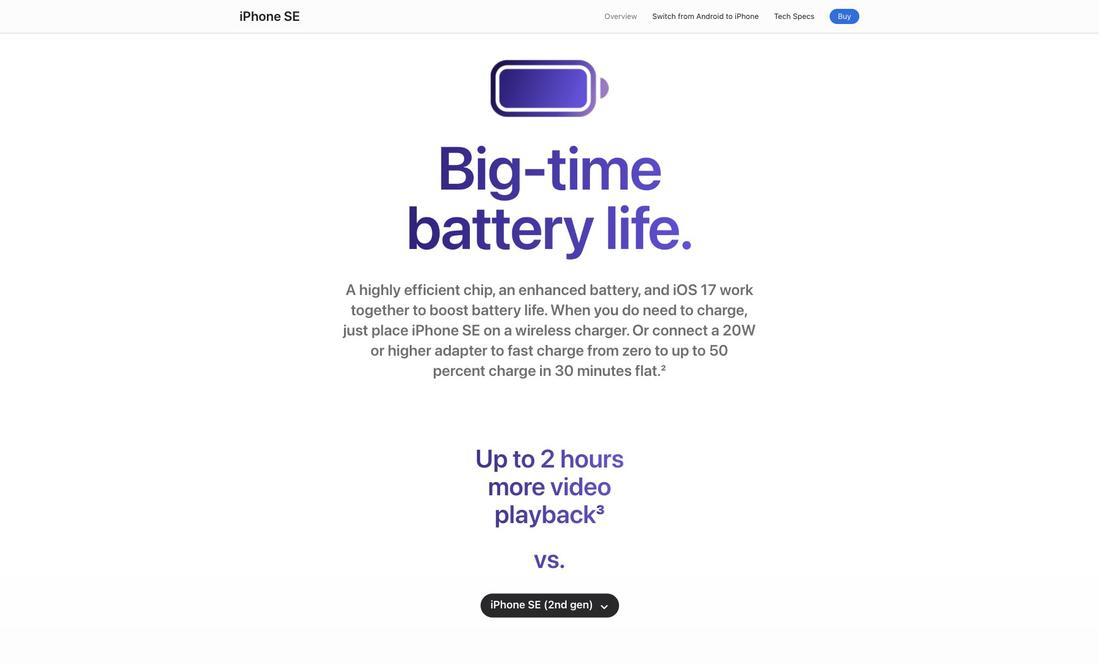 Task type: describe. For each thing, give the bounding box(es) containing it.
se
[[284, 8, 300, 24]]

charger.
[[574, 321, 629, 340]]

battery,
[[590, 281, 641, 299]]

iphone se
[[412, 321, 480, 340]]

connect
[[652, 321, 708, 340]]

overview
[[604, 12, 637, 21]]

iphone se
[[240, 8, 300, 24]]

1 a from the left
[[504, 321, 512, 340]]

switch from android to iphone
[[652, 12, 759, 21]]

highly
[[359, 281, 401, 299]]

higher
[[388, 342, 431, 360]]

zero
[[622, 342, 652, 360]]

adapter
[[435, 342, 488, 360]]

up
[[475, 444, 508, 474]]

iphone se link
[[240, 8, 300, 24]]

tab panel containing up to 2 hours more video playback
[[240, 444, 859, 534]]

just
[[343, 321, 368, 340]]

switch
[[652, 12, 676, 21]]

fast
[[508, 342, 534, 360]]

up to 2 hours more video playback
[[475, 444, 624, 530]]

place
[[371, 321, 409, 340]]

a
[[346, 281, 356, 299]]

iphone inside switch from android to iphone link
[[735, 12, 759, 21]]

vs.
[[534, 545, 565, 575]]

to inside switch from android to iphone link
[[726, 12, 733, 21]]

battery inside a highly efficient chip, an enhanced battery, and ios 17 work together to boost battery life. when you do need to charge, just place iphone se on a wireless charger. or connect a 20w or higher adapter to fast charge from zero to up to 50 percent charge in 30 minutes flat.
[[472, 301, 521, 319]]

and
[[644, 281, 670, 299]]

when
[[551, 301, 591, 319]]

a highly efficient chip, an enhanced battery, and ios 17 work together to boost battery life. when you do need to charge, just place iphone se on a wireless charger. or connect a 20w or higher adapter to fast charge from zero to up to 50 percent charge in 30 minutes flat.
[[343, 281, 756, 380]]

20w
[[723, 321, 756, 340]]

an
[[499, 281, 515, 299]]

2 a from the left
[[711, 321, 719, 340]]

big-time battery life.
[[406, 132, 693, 263]]

minutes
[[577, 362, 632, 380]]

need
[[643, 301, 677, 319]]

efficient
[[404, 281, 460, 299]]

specs
[[793, 12, 815, 21]]

in
[[539, 362, 552, 380]]

wireless
[[515, 321, 571, 340]]

tech specs
[[774, 12, 815, 21]]

hours
[[560, 444, 624, 474]]

do
[[622, 301, 640, 319]]

buy link
[[830, 9, 859, 24]]

3
[[596, 499, 605, 530]]

tech
[[774, 12, 791, 21]]

on
[[484, 321, 501, 340]]

charge,
[[697, 301, 748, 319]]



Task type: vqa. For each thing, say whether or not it's contained in the screenshot.
charge
yes



Task type: locate. For each thing, give the bounding box(es) containing it.
2
[[661, 362, 666, 380], [540, 444, 555, 474]]

enhanced
[[519, 281, 587, 299]]

iphone left tech
[[735, 12, 759, 21]]

0 horizontal spatial life.
[[524, 301, 547, 319]]

charge
[[537, 342, 584, 360], [489, 362, 536, 380]]

iphone
[[240, 8, 281, 24], [735, 12, 759, 21]]

from up minutes
[[587, 342, 619, 360]]

1 horizontal spatial 2
[[661, 362, 666, 380]]

video
[[550, 472, 611, 502]]

0 horizontal spatial charge
[[489, 362, 536, 380]]

1 horizontal spatial from
[[678, 12, 694, 21]]

1 horizontal spatial charge
[[537, 342, 584, 360]]

battery inside big-time battery life.
[[406, 191, 594, 263]]

30
[[555, 362, 574, 380]]

up
[[672, 342, 689, 360]]

overview link
[[604, 9, 637, 23]]

to inside up to 2 hours more video playback
[[513, 444, 535, 474]]

2 left hours
[[540, 444, 555, 474]]

1 vertical spatial battery
[[472, 301, 521, 319]]

a right on
[[504, 321, 512, 340]]

tech specs link
[[774, 9, 815, 23]]

from inside a highly efficient chip, an enhanced battery, and ios 17 work together to boost battery life. when you do need to charge, just place iphone se on a wireless charger. or connect a 20w or higher adapter to fast charge from zero to up to 50 percent charge in 30 minutes flat.
[[587, 342, 619, 360]]

2 down connect at right
[[661, 362, 666, 380]]

1 vertical spatial life.
[[524, 301, 547, 319]]

50
[[709, 342, 728, 360]]

from right switch
[[678, 12, 694, 21]]

1 horizontal spatial a
[[711, 321, 719, 340]]

charge down fast
[[489, 362, 536, 380]]

0 horizontal spatial from
[[587, 342, 619, 360]]

big-
[[437, 132, 547, 204]]

1 vertical spatial charge
[[489, 362, 536, 380]]

work
[[720, 281, 753, 299]]

iphone left se
[[240, 8, 281, 24]]

chip,
[[464, 281, 495, 299]]

life. inside a highly efficient chip, an enhanced battery, and ios 17 work together to boost battery life. when you do need to charge, just place iphone se on a wireless charger. or connect a 20w or higher adapter to fast charge from zero to up to 50 percent charge in 30 minutes flat.
[[524, 301, 547, 319]]

playback
[[495, 499, 596, 530]]

boost
[[430, 301, 469, 319]]

0 vertical spatial life.
[[605, 191, 693, 263]]

a
[[504, 321, 512, 340], [711, 321, 719, 340]]

or
[[632, 321, 649, 340]]

you
[[594, 301, 619, 319]]

0 horizontal spatial 2
[[540, 444, 555, 474]]

or
[[371, 342, 385, 360]]

0 vertical spatial from
[[678, 12, 694, 21]]

more
[[488, 472, 545, 502]]

1 horizontal spatial iphone
[[735, 12, 759, 21]]

switch from android to iphone link
[[652, 9, 759, 23]]

battery
[[406, 191, 594, 263], [472, 301, 521, 319]]

1 horizontal spatial life.
[[605, 191, 693, 263]]

time
[[547, 132, 662, 204]]

charge up '30'
[[537, 342, 584, 360]]

a up 50
[[711, 321, 719, 340]]

life. inside big-time battery life.
[[605, 191, 693, 263]]

percent
[[433, 362, 486, 380]]

0 horizontal spatial a
[[504, 321, 512, 340]]

together
[[351, 301, 410, 319]]

1 vertical spatial 2
[[540, 444, 555, 474]]

tab panel
[[240, 444, 859, 534]]

3 link
[[596, 499, 605, 530]]

0 vertical spatial battery
[[406, 191, 594, 263]]

life.
[[605, 191, 693, 263], [524, 301, 547, 319]]

2 inside up to 2 hours more video playback
[[540, 444, 555, 474]]

to
[[726, 12, 733, 21], [413, 301, 426, 319], [680, 301, 694, 319], [491, 342, 504, 360], [655, 342, 669, 360], [692, 342, 706, 360], [513, 444, 535, 474]]

0 vertical spatial charge
[[537, 342, 584, 360]]

0 horizontal spatial iphone
[[240, 8, 281, 24]]

flat.
[[635, 362, 661, 380]]

from
[[678, 12, 694, 21], [587, 342, 619, 360]]

buy
[[838, 12, 851, 21]]

android
[[696, 12, 724, 21]]

1 vertical spatial from
[[587, 342, 619, 360]]

0 vertical spatial 2
[[661, 362, 666, 380]]

2 link
[[661, 362, 666, 380]]

ios 17
[[673, 281, 717, 299]]



